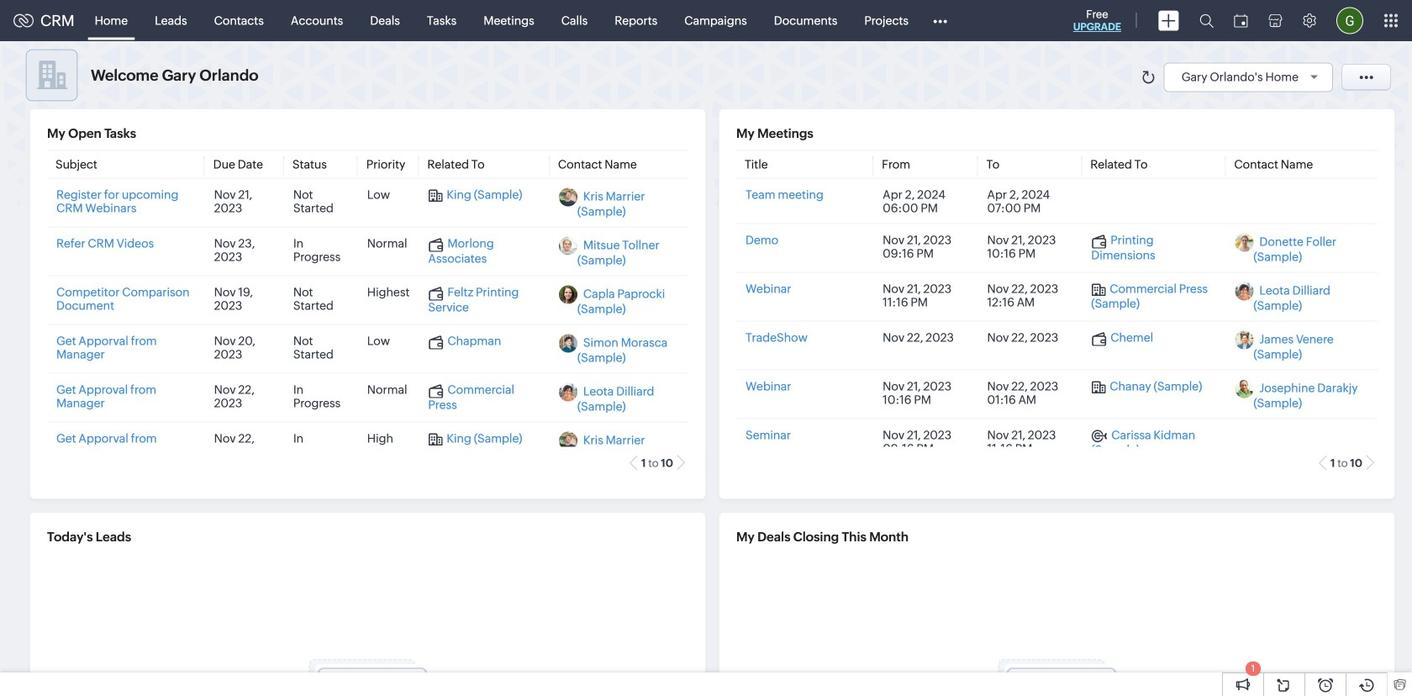 Task type: describe. For each thing, give the bounding box(es) containing it.
search image
[[1200, 13, 1214, 28]]

profile element
[[1327, 0, 1374, 41]]

create menu image
[[1159, 11, 1180, 31]]

search element
[[1190, 0, 1224, 41]]

create menu element
[[1149, 0, 1190, 41]]



Task type: vqa. For each thing, say whether or not it's contained in the screenshot.
Today'S
no



Task type: locate. For each thing, give the bounding box(es) containing it.
profile image
[[1337, 7, 1364, 34]]

calendar image
[[1234, 14, 1249, 27]]

logo image
[[13, 14, 34, 27]]

Other Modules field
[[922, 7, 959, 34]]



